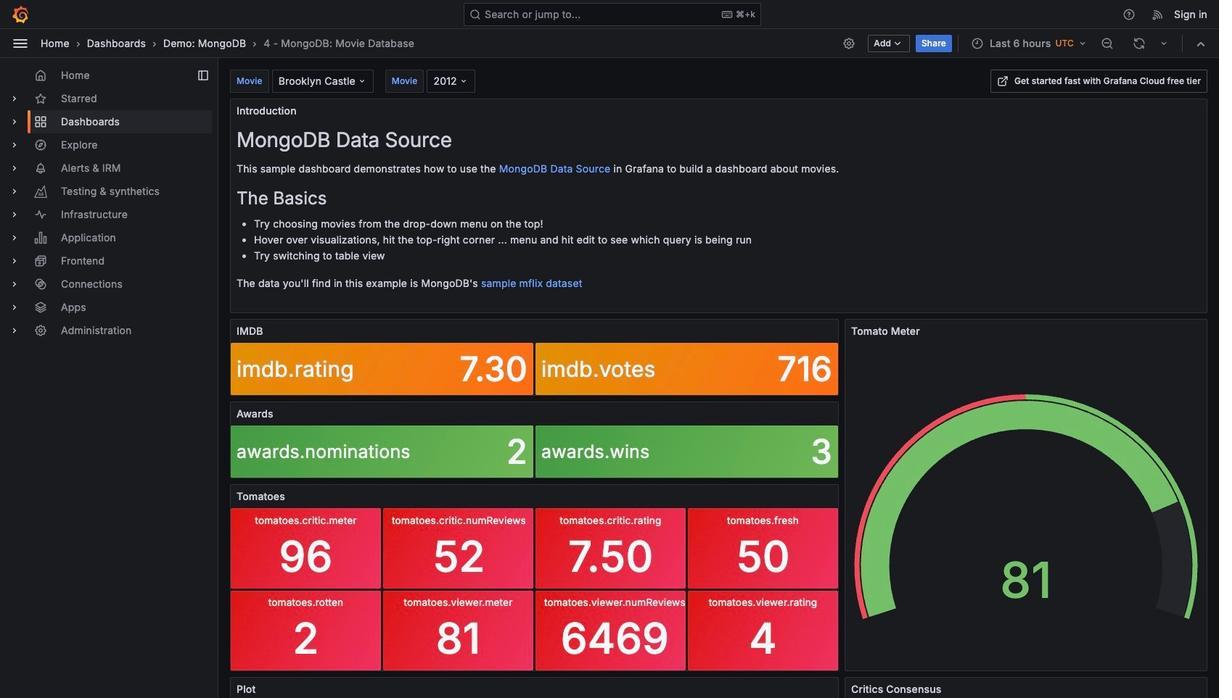 Task type: vqa. For each thing, say whether or not it's contained in the screenshot.
Variable options element
no



Task type: locate. For each thing, give the bounding box(es) containing it.
auto refresh turned off. choose refresh time interval image
[[1158, 37, 1170, 49]]

close menu image
[[12, 34, 29, 52]]

expand section testing & synthetics image
[[9, 186, 20, 197]]

zoom out time range image
[[1101, 37, 1114, 50]]

navigation element
[[0, 58, 218, 354]]

dashboard settings image
[[843, 37, 856, 50]]

expand section dashboards image
[[9, 116, 20, 128]]

news image
[[1152, 8, 1165, 21]]

expand section explore image
[[9, 139, 20, 151]]

expand section alerts & irm image
[[9, 163, 20, 174]]

expand section frontend image
[[9, 255, 20, 267]]

help image
[[1123, 8, 1136, 21]]

expand section application image
[[9, 232, 20, 244]]

undock menu image
[[197, 70, 209, 81]]



Task type: describe. For each thing, give the bounding box(es) containing it.
expand section apps image
[[9, 302, 20, 313]]

expand section infrastructure image
[[9, 209, 20, 221]]

grafana image
[[12, 5, 29, 23]]

expand section administration image
[[9, 325, 20, 337]]

refresh dashboard image
[[1133, 37, 1146, 50]]

expand section starred image
[[9, 93, 20, 104]]

expand section connections image
[[9, 279, 20, 290]]



